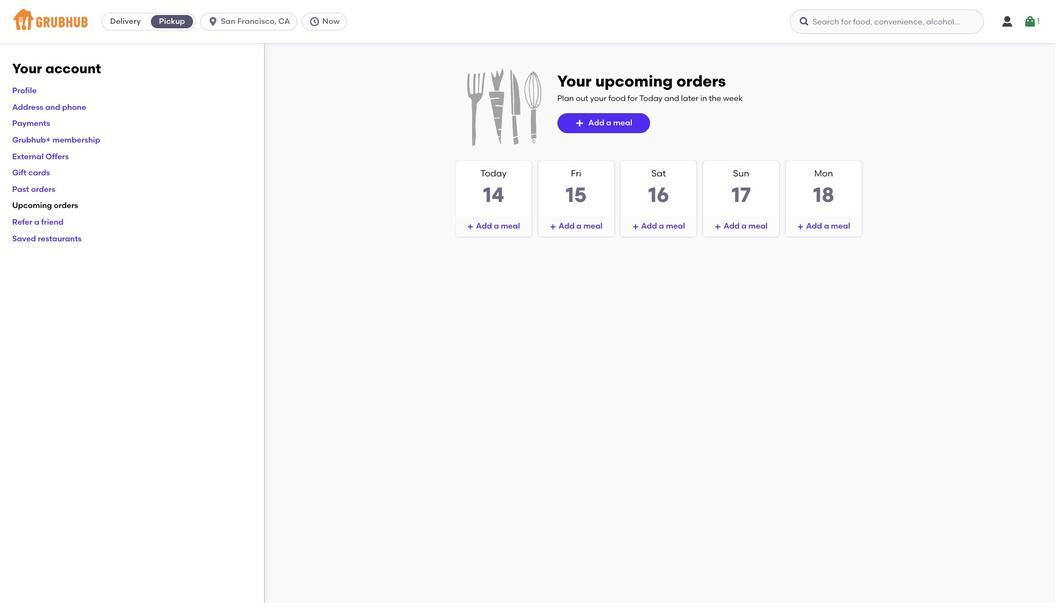 Task type: locate. For each thing, give the bounding box(es) containing it.
0 horizontal spatial today
[[480, 168, 507, 179]]

today
[[640, 94, 663, 103], [480, 168, 507, 179]]

add a meal button down the 17
[[704, 216, 779, 236]]

add a meal
[[588, 118, 632, 128], [476, 221, 520, 231], [559, 221, 603, 231], [641, 221, 685, 231], [724, 221, 768, 231], [806, 221, 850, 231]]

your upcoming orders plan out your food for today and later in the week
[[557, 72, 743, 103]]

your
[[12, 60, 42, 77], [557, 72, 592, 90]]

add a meal button down 15
[[538, 216, 614, 236]]

today 14
[[480, 168, 507, 207]]

san francisco, ca button
[[200, 13, 302, 31]]

delivery
[[110, 17, 141, 26]]

upcoming
[[595, 72, 673, 90]]

orders up in
[[677, 72, 726, 90]]

today up 14
[[480, 168, 507, 179]]

add a meal down the 17
[[724, 221, 768, 231]]

add a meal button down your
[[557, 113, 650, 133]]

mon
[[814, 168, 833, 179]]

orders
[[677, 72, 726, 90], [31, 185, 55, 194], [54, 201, 78, 210]]

and
[[664, 94, 679, 103], [45, 103, 60, 112]]

add down the 17
[[724, 221, 740, 231]]

past orders
[[12, 185, 55, 194]]

phone
[[62, 103, 86, 112]]

Search for food, convenience, alcohol... search field
[[790, 9, 984, 34]]

mon 18
[[813, 168, 835, 207]]

external offers link
[[12, 152, 69, 161]]

a for 15
[[576, 221, 582, 231]]

add a meal button for 18
[[786, 216, 862, 236]]

svg image for 18's add a meal button
[[797, 224, 804, 230]]

a for 18
[[824, 221, 829, 231]]

orders up "upcoming orders"
[[31, 185, 55, 194]]

add a meal button down 14
[[456, 216, 531, 236]]

add for 18
[[806, 221, 822, 231]]

add a meal button for 17
[[704, 216, 779, 236]]

svg image inside now button
[[309, 16, 320, 27]]

1 vertical spatial orders
[[31, 185, 55, 194]]

16
[[648, 182, 669, 207]]

svg image inside 1 button
[[1024, 15, 1037, 28]]

a down 15
[[576, 221, 582, 231]]

2 vertical spatial orders
[[54, 201, 78, 210]]

add a meal down 18
[[806, 221, 850, 231]]

add down 15
[[559, 221, 575, 231]]

meal for 15
[[583, 221, 603, 231]]

your inside your upcoming orders plan out your food for today and later in the week
[[557, 72, 592, 90]]

your account
[[12, 60, 101, 77]]

add a meal down 15
[[559, 221, 603, 231]]

ca
[[278, 17, 290, 26]]

svg image inside san francisco, ca button
[[208, 16, 219, 27]]

meal down 16
[[666, 221, 685, 231]]

a down 14
[[494, 221, 499, 231]]

and left phone
[[45, 103, 60, 112]]

1 button
[[1024, 12, 1040, 32]]

grubhub+
[[12, 135, 51, 145]]

the
[[709, 94, 721, 103]]

orders for upcoming orders
[[54, 201, 78, 210]]

add a meal down food
[[588, 118, 632, 128]]

profile
[[12, 86, 37, 96]]

delivery button
[[102, 13, 149, 31]]

1
[[1037, 17, 1040, 26]]

profile link
[[12, 86, 37, 96]]

18
[[813, 182, 835, 207]]

add a meal for 15
[[559, 221, 603, 231]]

add down 14
[[476, 221, 492, 231]]

external offers
[[12, 152, 69, 161]]

a down 18
[[824, 221, 829, 231]]

svg image
[[1001, 15, 1014, 28], [309, 16, 320, 27], [799, 16, 810, 27], [550, 224, 556, 230]]

add a meal for 18
[[806, 221, 850, 231]]

0 horizontal spatial and
[[45, 103, 60, 112]]

svg image for add a meal button underneath your
[[575, 119, 584, 128]]

meal down 14
[[501, 221, 520, 231]]

1 horizontal spatial your
[[557, 72, 592, 90]]

grubhub+ membership
[[12, 135, 100, 145]]

membership
[[52, 135, 100, 145]]

add a meal button down 18
[[786, 216, 862, 236]]

svg image for 17 add a meal button
[[715, 224, 722, 230]]

restaurants
[[38, 234, 82, 243]]

meal
[[613, 118, 632, 128], [501, 221, 520, 231], [583, 221, 603, 231], [666, 221, 685, 231], [749, 221, 768, 231], [831, 221, 850, 231]]

address
[[12, 103, 43, 112]]

add a meal button for 14
[[456, 216, 531, 236]]

now
[[322, 17, 340, 26]]

and left the later
[[664, 94, 679, 103]]

meal down 18
[[831, 221, 850, 231]]

add down 18
[[806, 221, 822, 231]]

1 horizontal spatial today
[[640, 94, 663, 103]]

15
[[566, 182, 587, 207]]

meal down the 17
[[749, 221, 768, 231]]

your up the profile
[[12, 60, 42, 77]]

svg image for 16 add a meal button
[[632, 224, 639, 230]]

a for 17
[[742, 221, 747, 231]]

pickup
[[159, 17, 185, 26]]

today right for
[[640, 94, 663, 103]]

sat
[[651, 168, 666, 179]]

svg image
[[1024, 15, 1037, 28], [208, 16, 219, 27], [575, 119, 584, 128], [467, 224, 474, 230], [632, 224, 639, 230], [715, 224, 722, 230], [797, 224, 804, 230]]

a
[[606, 118, 611, 128], [34, 217, 39, 227], [494, 221, 499, 231], [576, 221, 582, 231], [659, 221, 664, 231], [742, 221, 747, 231], [824, 221, 829, 231]]

a down 16
[[659, 221, 664, 231]]

1 horizontal spatial and
[[664, 94, 679, 103]]

add a meal down 16
[[641, 221, 685, 231]]

upcoming orders
[[12, 201, 78, 210]]

0 horizontal spatial your
[[12, 60, 42, 77]]

san francisco, ca
[[221, 17, 290, 26]]

payments link
[[12, 119, 50, 128]]

meal for 14
[[501, 221, 520, 231]]

grubhub+ membership link
[[12, 135, 100, 145]]

your up out
[[557, 72, 592, 90]]

add down 16
[[641, 221, 657, 231]]

0 vertical spatial orders
[[677, 72, 726, 90]]

add
[[588, 118, 604, 128], [476, 221, 492, 231], [559, 221, 575, 231], [641, 221, 657, 231], [724, 221, 740, 231], [806, 221, 822, 231]]

a right the refer
[[34, 217, 39, 227]]

orders for past orders
[[31, 185, 55, 194]]

add down your
[[588, 118, 604, 128]]

add a meal down 14
[[476, 221, 520, 231]]

address and phone
[[12, 103, 86, 112]]

add a meal button
[[557, 113, 650, 133], [456, 216, 531, 236], [538, 216, 614, 236], [621, 216, 696, 236], [704, 216, 779, 236], [786, 216, 862, 236]]

add a meal button down 16
[[621, 216, 696, 236]]

0 vertical spatial today
[[640, 94, 663, 103]]

orders up friend
[[54, 201, 78, 210]]

past orders link
[[12, 185, 55, 194]]

a down the 17
[[742, 221, 747, 231]]

meal down 15
[[583, 221, 603, 231]]

add a meal button for 15
[[538, 216, 614, 236]]

payments
[[12, 119, 50, 128]]



Task type: describe. For each thing, give the bounding box(es) containing it.
add a meal for 16
[[641, 221, 685, 231]]

and inside your upcoming orders plan out your food for today and later in the week
[[664, 94, 679, 103]]

main navigation navigation
[[0, 0, 1055, 43]]

meal for 17
[[749, 221, 768, 231]]

svg image for 1 button
[[1024, 15, 1037, 28]]

14
[[483, 182, 504, 207]]

week
[[723, 94, 743, 103]]

friend
[[41, 217, 64, 227]]

a down food
[[606, 118, 611, 128]]

add a meal for 17
[[724, 221, 768, 231]]

17
[[732, 182, 751, 207]]

svg image for 14 add a meal button
[[467, 224, 474, 230]]

a for 14
[[494, 221, 499, 231]]

saved restaurants
[[12, 234, 82, 243]]

orders inside your upcoming orders plan out your food for today and later in the week
[[677, 72, 726, 90]]

meal for 18
[[831, 221, 850, 231]]

now button
[[302, 13, 351, 31]]

offers
[[45, 152, 69, 161]]

past
[[12, 185, 29, 194]]

gift cards link
[[12, 168, 50, 178]]

add for 17
[[724, 221, 740, 231]]

for
[[628, 94, 638, 103]]

refer
[[12, 217, 32, 227]]

later
[[681, 94, 699, 103]]

fri 15
[[566, 168, 587, 207]]

saved restaurants link
[[12, 234, 82, 243]]

external
[[12, 152, 44, 161]]

upcoming
[[12, 201, 52, 210]]

add a meal button for 16
[[621, 216, 696, 236]]

address and phone link
[[12, 103, 86, 112]]

1 vertical spatial today
[[480, 168, 507, 179]]

plan
[[557, 94, 574, 103]]

food
[[608, 94, 626, 103]]

gift
[[12, 168, 26, 178]]

out
[[576, 94, 588, 103]]

your
[[590, 94, 607, 103]]

pickup button
[[149, 13, 195, 31]]

meal for 16
[[666, 221, 685, 231]]

add a meal for 14
[[476, 221, 520, 231]]

sun 17
[[732, 168, 751, 207]]

in
[[700, 94, 707, 103]]

fri
[[571, 168, 581, 179]]

add for 15
[[559, 221, 575, 231]]

refer a friend link
[[12, 217, 64, 227]]

cards
[[28, 168, 50, 178]]

a for 16
[[659, 221, 664, 231]]

sat 16
[[648, 168, 669, 207]]

gift cards
[[12, 168, 50, 178]]

saved
[[12, 234, 36, 243]]

add for 16
[[641, 221, 657, 231]]

your for account
[[12, 60, 42, 77]]

francisco,
[[237, 17, 277, 26]]

add for 14
[[476, 221, 492, 231]]

today inside your upcoming orders plan out your food for today and later in the week
[[640, 94, 663, 103]]

your for upcoming
[[557, 72, 592, 90]]

refer a friend
[[12, 217, 64, 227]]

account
[[45, 60, 101, 77]]

meal down food
[[613, 118, 632, 128]]

san
[[221, 17, 235, 26]]

sun
[[733, 168, 749, 179]]

upcoming orders link
[[12, 201, 78, 210]]



Task type: vqa. For each thing, say whether or not it's contained in the screenshot.
External Offers Link
yes



